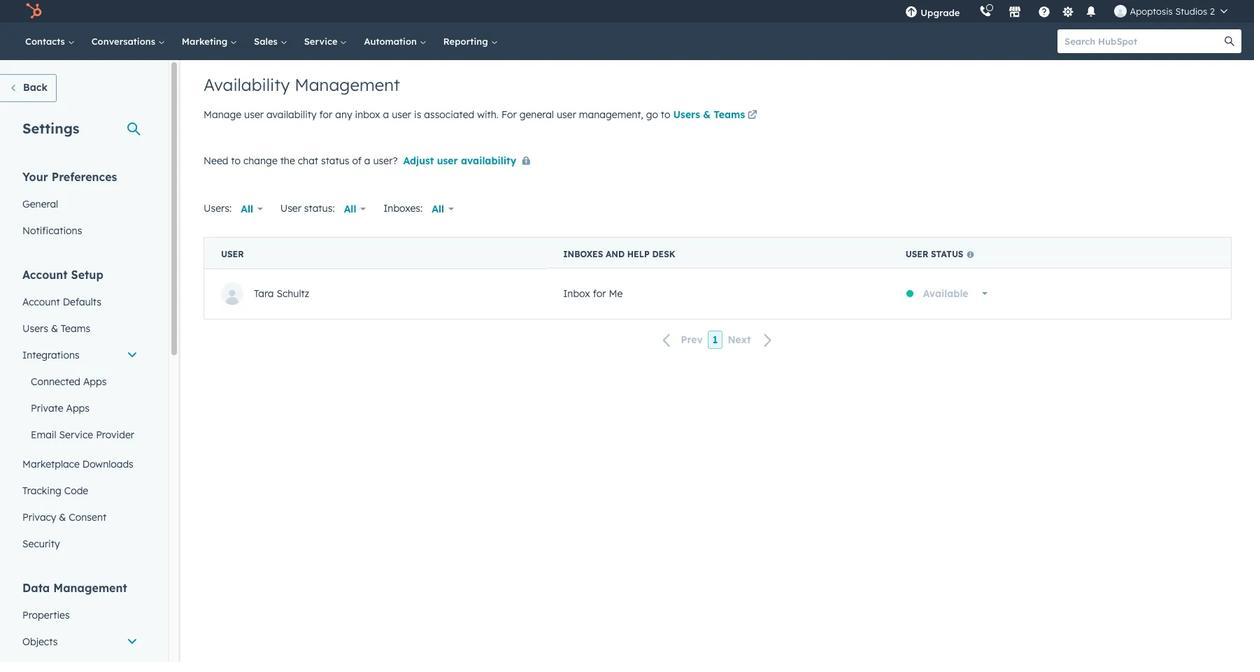 Task type: describe. For each thing, give the bounding box(es) containing it.
users & teams link for management
[[673, 108, 760, 125]]

reporting
[[443, 36, 491, 47]]

change
[[243, 155, 278, 167]]

reporting link
[[435, 22, 506, 60]]

1 horizontal spatial a
[[383, 108, 389, 121]]

marketplace
[[22, 458, 80, 471]]

me
[[609, 287, 623, 300]]

private
[[31, 402, 63, 415]]

manage
[[204, 108, 241, 121]]

user left is
[[392, 108, 411, 121]]

and
[[606, 249, 625, 260]]

& for management
[[703, 108, 711, 121]]

all button for inboxes:
[[423, 195, 463, 223]]

user down availability
[[244, 108, 264, 121]]

general link
[[14, 191, 146, 218]]

back link
[[0, 74, 57, 102]]

notifications
[[22, 225, 82, 237]]

for
[[501, 108, 517, 121]]

marketing link
[[173, 22, 246, 60]]

of
[[352, 155, 362, 167]]

settings
[[22, 120, 79, 137]]

properties
[[22, 609, 70, 622]]

the
[[280, 155, 295, 167]]

provider
[[96, 429, 134, 441]]

users & teams link for setup
[[14, 315, 146, 342]]

privacy & consent link
[[14, 504, 146, 531]]

user right general
[[557, 108, 576, 121]]

code
[[64, 485, 88, 497]]

hubspot image
[[25, 3, 42, 20]]

manage user availability for any inbox a user is associated with. for general user management, go to
[[204, 108, 673, 121]]

Search HubSpot search field
[[1058, 29, 1229, 53]]

upgrade
[[921, 7, 960, 18]]

apps for private apps
[[66, 402, 90, 415]]

marketplace downloads
[[22, 458, 133, 471]]

schultz
[[277, 287, 309, 300]]

all button for user status:
[[335, 195, 375, 223]]

privacy & consent
[[22, 511, 106, 524]]

help button
[[1033, 0, 1057, 22]]

apoptosis studios 2 button
[[1106, 0, 1236, 22]]

your preferences element
[[14, 169, 146, 244]]

account setup
[[22, 268, 103, 282]]

1
[[713, 334, 718, 346]]

2
[[1210, 6, 1215, 17]]

user status
[[906, 249, 964, 260]]

notifications link
[[14, 218, 146, 244]]

upgrade image
[[905, 6, 918, 19]]

inboxes
[[563, 249, 603, 260]]

associated
[[424, 108, 474, 121]]

general
[[519, 108, 554, 121]]

0 horizontal spatial for
[[319, 108, 332, 121]]

account defaults link
[[14, 289, 146, 315]]

your preferences
[[22, 170, 117, 184]]

adjust
[[403, 155, 434, 167]]

security link
[[14, 531, 146, 557]]

search button
[[1218, 29, 1242, 53]]

users & teams for management
[[673, 108, 745, 121]]

search image
[[1225, 36, 1235, 46]]

tara schultz
[[254, 287, 309, 300]]

inboxes:
[[383, 202, 423, 215]]

connected apps
[[31, 376, 107, 388]]

teams for management
[[714, 108, 745, 121]]

all for inboxes:
[[432, 203, 444, 215]]

tracking
[[22, 485, 61, 497]]

apoptosis
[[1130, 6, 1173, 17]]

adjust user availability button
[[403, 152, 536, 171]]

users & teams for setup
[[22, 322, 90, 335]]

user status:
[[280, 202, 335, 215]]

users for account setup
[[22, 322, 48, 335]]

email
[[31, 429, 56, 441]]

automation link
[[356, 22, 435, 60]]

settings image
[[1062, 6, 1074, 19]]

integrations button
[[14, 342, 146, 369]]

tracking code
[[22, 485, 88, 497]]

tracking code link
[[14, 478, 146, 504]]

help
[[627, 249, 650, 260]]

connected apps link
[[14, 369, 146, 395]]

email service provider
[[31, 429, 134, 441]]

notifications button
[[1080, 0, 1103, 22]]

& for setup
[[51, 322, 58, 335]]

management,
[[579, 108, 643, 121]]

is
[[414, 108, 421, 121]]

downloads
[[82, 458, 133, 471]]

properties link
[[14, 602, 146, 629]]

management for availability management
[[295, 74, 400, 95]]

private apps link
[[14, 395, 146, 422]]

inbox for me
[[563, 287, 623, 300]]

objects
[[22, 636, 58, 648]]

apps for connected apps
[[83, 376, 107, 388]]

hubspot link
[[17, 3, 52, 20]]

availability management
[[204, 74, 400, 95]]

availability for adjust
[[461, 155, 516, 167]]

desk
[[652, 249, 675, 260]]

objects button
[[14, 629, 146, 655]]

user?
[[373, 155, 398, 167]]

account defaults
[[22, 296, 101, 308]]



Task type: locate. For each thing, give the bounding box(es) containing it.
inboxes and help desk
[[563, 249, 675, 260]]

users for availability management
[[673, 108, 700, 121]]

status:
[[304, 202, 335, 215]]

all button for users:
[[232, 195, 272, 223]]

automation
[[364, 36, 420, 47]]

availability for manage
[[266, 108, 317, 121]]

1 horizontal spatial to
[[661, 108, 670, 121]]

all
[[241, 203, 253, 215], [344, 203, 356, 215], [432, 203, 444, 215]]

management
[[295, 74, 400, 95], [53, 581, 127, 595]]

0 horizontal spatial a
[[364, 155, 370, 167]]

apps
[[83, 376, 107, 388], [66, 402, 90, 415]]

1 horizontal spatial user
[[906, 249, 928, 260]]

inbox
[[563, 287, 590, 300]]

0 horizontal spatial service
[[59, 429, 93, 441]]

1 all button from the left
[[232, 195, 272, 223]]

3 all button from the left
[[423, 195, 463, 223]]

tara schultz image
[[1115, 5, 1127, 17]]

all button left user
[[232, 195, 272, 223]]

account for account setup
[[22, 268, 68, 282]]

defaults
[[63, 296, 101, 308]]

1 horizontal spatial teams
[[714, 108, 745, 121]]

& right privacy
[[59, 511, 66, 524]]

tara
[[254, 287, 274, 300]]

service down private apps link
[[59, 429, 93, 441]]

all right the inboxes:
[[432, 203, 444, 215]]

notifications image
[[1085, 6, 1098, 19]]

apps up email service provider link
[[66, 402, 90, 415]]

general
[[22, 198, 58, 211]]

management for data management
[[53, 581, 127, 595]]

2 all button from the left
[[335, 195, 375, 223]]

service link
[[296, 22, 356, 60]]

2 horizontal spatial &
[[703, 108, 711, 121]]

0 vertical spatial users & teams
[[673, 108, 745, 121]]

1 horizontal spatial all
[[344, 203, 356, 215]]

user for user status
[[906, 249, 928, 260]]

link opens in a new window image inside "users & teams" 'link'
[[748, 111, 757, 121]]

to right need
[[231, 155, 241, 167]]

1 vertical spatial a
[[364, 155, 370, 167]]

0 horizontal spatial user
[[221, 249, 244, 260]]

all right the users:
[[241, 203, 253, 215]]

consent
[[69, 511, 106, 524]]

2 horizontal spatial all button
[[423, 195, 463, 223]]

data
[[22, 581, 50, 595]]

all for users:
[[241, 203, 253, 215]]

chat
[[298, 155, 318, 167]]

marketplaces button
[[1001, 0, 1030, 22]]

users & teams up integrations on the bottom
[[22, 322, 90, 335]]

1 horizontal spatial availability
[[461, 155, 516, 167]]

all button
[[232, 195, 272, 223], [335, 195, 375, 223], [423, 195, 463, 223]]

a right inbox
[[383, 108, 389, 121]]

adjust user availability
[[403, 155, 516, 167]]

prev button
[[654, 331, 708, 349]]

2 user from the left
[[221, 249, 244, 260]]

availability inside adjust user availability button
[[461, 155, 516, 167]]

private apps
[[31, 402, 90, 415]]

1 vertical spatial teams
[[61, 322, 90, 335]]

users up integrations on the bottom
[[22, 322, 48, 335]]

availability down with. in the top left of the page
[[461, 155, 516, 167]]

inbox
[[355, 108, 380, 121]]

teams inside account setup element
[[61, 322, 90, 335]]

1 vertical spatial for
[[593, 287, 606, 300]]

user
[[906, 249, 928, 260], [221, 249, 244, 260]]

1 vertical spatial apps
[[66, 402, 90, 415]]

service up availability management
[[304, 36, 340, 47]]

user
[[244, 108, 264, 121], [392, 108, 411, 121], [557, 108, 576, 121], [437, 155, 458, 167]]

user left status on the top right of page
[[906, 249, 928, 260]]

0 horizontal spatial teams
[[61, 322, 90, 335]]

email service provider link
[[14, 422, 146, 448]]

pagination navigation
[[204, 331, 1232, 349]]

0 horizontal spatial availability
[[266, 108, 317, 121]]

0 vertical spatial users
[[673, 108, 700, 121]]

settings link
[[1059, 4, 1077, 19]]

for left the any
[[319, 108, 332, 121]]

marketing
[[182, 36, 230, 47]]

integrations
[[22, 349, 80, 362]]

2 link opens in a new window image from the top
[[748, 111, 757, 121]]

users:
[[204, 202, 232, 215]]

2 vertical spatial &
[[59, 511, 66, 524]]

data management
[[22, 581, 127, 595]]

apps down integrations button
[[83, 376, 107, 388]]

account for account defaults
[[22, 296, 60, 308]]

a right of
[[364, 155, 370, 167]]

1 horizontal spatial users & teams link
[[673, 108, 760, 125]]

available button
[[914, 280, 997, 308]]

0 horizontal spatial all
[[241, 203, 253, 215]]

all button left the inboxes:
[[335, 195, 375, 223]]

for
[[319, 108, 332, 121], [593, 287, 606, 300]]

1 all from the left
[[241, 203, 253, 215]]

0 vertical spatial users & teams link
[[673, 108, 760, 125]]

1 vertical spatial users & teams link
[[14, 315, 146, 342]]

your
[[22, 170, 48, 184]]

to right go
[[661, 108, 670, 121]]

available
[[923, 287, 968, 300]]

0 vertical spatial for
[[319, 108, 332, 121]]

prev
[[681, 334, 703, 346]]

1 horizontal spatial management
[[295, 74, 400, 95]]

0 vertical spatial teams
[[714, 108, 745, 121]]

availability down availability management
[[266, 108, 317, 121]]

0 horizontal spatial users & teams link
[[14, 315, 146, 342]]

sales link
[[246, 22, 296, 60]]

0 vertical spatial to
[[661, 108, 670, 121]]

apoptosis studios 2
[[1130, 6, 1215, 17]]

0 horizontal spatial users & teams
[[22, 322, 90, 335]]

users & teams right go
[[673, 108, 745, 121]]

privacy
[[22, 511, 56, 524]]

status
[[321, 155, 349, 167]]

0 vertical spatial account
[[22, 268, 68, 282]]

users & teams link right go
[[673, 108, 760, 125]]

1 link opens in a new window image from the top
[[748, 108, 757, 125]]

a
[[383, 108, 389, 121], [364, 155, 370, 167]]

users inside account setup element
[[22, 322, 48, 335]]

account
[[22, 268, 68, 282], [22, 296, 60, 308]]

need
[[204, 155, 228, 167]]

all for user status:
[[344, 203, 356, 215]]

go
[[646, 108, 658, 121]]

users & teams inside account setup element
[[22, 322, 90, 335]]

user for user
[[221, 249, 244, 260]]

conversations
[[91, 36, 158, 47]]

management up properties link
[[53, 581, 127, 595]]

next
[[728, 334, 751, 346]]

calling icon image
[[980, 6, 992, 18]]

2 account from the top
[[22, 296, 60, 308]]

user right adjust
[[437, 155, 458, 167]]

0 vertical spatial apps
[[83, 376, 107, 388]]

0 horizontal spatial users
[[22, 322, 48, 335]]

to
[[661, 108, 670, 121], [231, 155, 241, 167]]

0 vertical spatial service
[[304, 36, 340, 47]]

1 vertical spatial service
[[59, 429, 93, 441]]

users & teams link down defaults
[[14, 315, 146, 342]]

all button down the adjust user availability
[[423, 195, 463, 223]]

help image
[[1038, 6, 1051, 19]]

1 horizontal spatial users
[[673, 108, 700, 121]]

& up integrations on the bottom
[[51, 322, 58, 335]]

2 horizontal spatial all
[[432, 203, 444, 215]]

marketplaces image
[[1009, 6, 1022, 19]]

availability
[[266, 108, 317, 121], [461, 155, 516, 167]]

1 vertical spatial users & teams
[[22, 322, 90, 335]]

0 vertical spatial availability
[[266, 108, 317, 121]]

service
[[304, 36, 340, 47], [59, 429, 93, 441]]

1 account from the top
[[22, 268, 68, 282]]

1 horizontal spatial users & teams
[[673, 108, 745, 121]]

0 horizontal spatial to
[[231, 155, 241, 167]]

1 horizontal spatial service
[[304, 36, 340, 47]]

1 vertical spatial users
[[22, 322, 48, 335]]

0 vertical spatial &
[[703, 108, 711, 121]]

0 horizontal spatial all button
[[232, 195, 272, 223]]

3 all from the left
[[432, 203, 444, 215]]

users & teams
[[673, 108, 745, 121], [22, 322, 90, 335]]

1 horizontal spatial all button
[[335, 195, 375, 223]]

management up the any
[[295, 74, 400, 95]]

2 all from the left
[[344, 203, 356, 215]]

0 vertical spatial a
[[383, 108, 389, 121]]

1 vertical spatial to
[[231, 155, 241, 167]]

1 vertical spatial account
[[22, 296, 60, 308]]

1 horizontal spatial for
[[593, 287, 606, 300]]

1 vertical spatial management
[[53, 581, 127, 595]]

data management element
[[14, 581, 146, 662]]

teams for setup
[[61, 322, 90, 335]]

conversations link
[[83, 22, 173, 60]]

studios
[[1175, 6, 1207, 17]]

availability
[[204, 74, 290, 95]]

1 horizontal spatial &
[[59, 511, 66, 524]]

setup
[[71, 268, 103, 282]]

menu containing apoptosis studios 2
[[896, 0, 1237, 22]]

account setup element
[[14, 267, 146, 557]]

next button
[[723, 331, 781, 349]]

1 vertical spatial &
[[51, 322, 58, 335]]

users right go
[[673, 108, 700, 121]]

user
[[280, 202, 301, 215]]

0 horizontal spatial &
[[51, 322, 58, 335]]

0 horizontal spatial management
[[53, 581, 127, 595]]

need to change the chat status of a user?
[[204, 155, 398, 167]]

service inside account setup element
[[59, 429, 93, 441]]

link opens in a new window image
[[748, 108, 757, 125], [748, 111, 757, 121]]

for left me
[[593, 287, 606, 300]]

users & teams link
[[673, 108, 760, 125], [14, 315, 146, 342]]

user inside button
[[437, 155, 458, 167]]

0 vertical spatial management
[[295, 74, 400, 95]]

& right go
[[703, 108, 711, 121]]

user down the users:
[[221, 249, 244, 260]]

menu
[[896, 0, 1237, 22]]

sales
[[254, 36, 280, 47]]

calling icon button
[[974, 2, 998, 20]]

all right status: at left top
[[344, 203, 356, 215]]

account up account defaults
[[22, 268, 68, 282]]

1 button
[[708, 331, 723, 349]]

preferences
[[52, 170, 117, 184]]

1 vertical spatial availability
[[461, 155, 516, 167]]

with.
[[477, 108, 499, 121]]

1 user from the left
[[906, 249, 928, 260]]

connected
[[31, 376, 80, 388]]

status
[[931, 249, 964, 260]]

users
[[673, 108, 700, 121], [22, 322, 48, 335]]

&
[[703, 108, 711, 121], [51, 322, 58, 335], [59, 511, 66, 524]]

account down account setup
[[22, 296, 60, 308]]



Task type: vqa. For each thing, say whether or not it's contained in the screenshot.
Choose inside the template selection page description element
no



